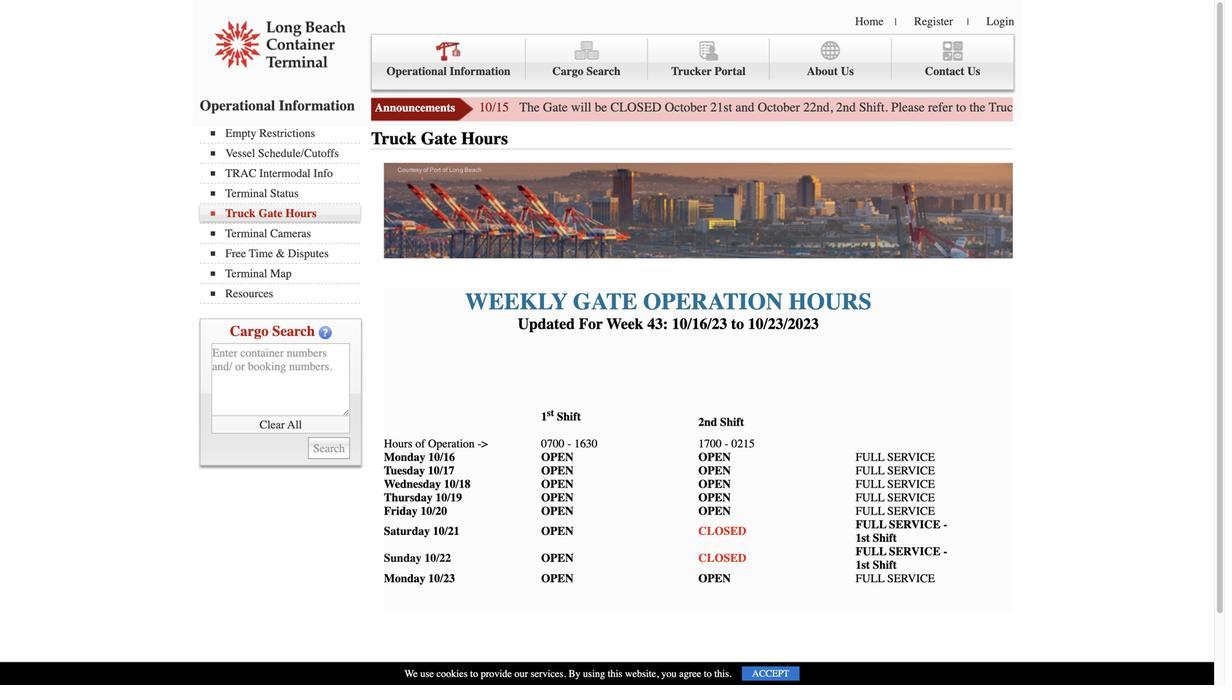 Task type: describe. For each thing, give the bounding box(es) containing it.
tuesday
[[384, 464, 425, 478]]

please
[[892, 100, 925, 115]]

time
[[249, 247, 273, 260]]

&
[[276, 247, 285, 260]]

vessel
[[225, 147, 255, 160]]

about us link
[[770, 38, 892, 79]]

home
[[856, 15, 884, 28]]

hours left of
[[384, 437, 413, 451]]

contact us link
[[892, 38, 1014, 79]]

1 vertical spatial closed
[[699, 525, 747, 539]]

hours inside empty restrictions vessel schedule/cutoffs trac intermodal info terminal status truck gate hours terminal cameras free time & disputes terminal map resources
[[286, 207, 317, 220]]

operation
[[428, 437, 475, 451]]

search inside cargo search link
[[587, 65, 621, 78]]

full service for monday 10/16
[[856, 451, 936, 464]]

1700
[[699, 437, 722, 451]]

gate
[[1198, 100, 1220, 115]]

0 vertical spatial closed
[[611, 100, 662, 115]]

status
[[270, 187, 299, 200]]

ice
[[917, 505, 936, 518]]

monday 10/16
[[384, 451, 455, 464]]

10/22
[[425, 552, 451, 566]]

0 vertical spatial shift
[[721, 416, 745, 429]]

monday for monday 10/23
[[384, 572, 426, 586]]

to left this.
[[704, 669, 712, 680]]

provide
[[481, 669, 512, 680]]

restrictions
[[260, 127, 315, 140]]

resources
[[225, 287, 273, 301]]

1 horizontal spatial information
[[450, 65, 511, 78]]

10/17
[[428, 464, 455, 478]]

wednesday
[[384, 478, 441, 491]]

Enter container numbers and/ or booking numbers.  text field
[[212, 344, 350, 417]]

0 vertical spatial cargo search
[[553, 65, 621, 78]]

menu bar containing operational information
[[371, 34, 1015, 90]]

1700 - 0215
[[699, 437, 755, 451]]

will
[[571, 100, 592, 115]]

agree
[[680, 669, 702, 680]]

6 full from the top
[[856, 518, 887, 532]]

accept
[[752, 669, 790, 680]]

of
[[416, 437, 425, 451]]

free
[[225, 247, 246, 260]]

services.
[[531, 669, 566, 680]]

full service for tuesday 10/17
[[856, 464, 936, 478]]

truck inside empty restrictions vessel schedule/cutoffs trac intermodal info terminal status truck gate hours terminal cameras free time & disputes terminal map resources
[[225, 207, 256, 220]]

hours of operation ->
[[384, 437, 488, 451]]

10/18
[[444, 478, 471, 491]]

weekly gate operation hours updated for week 43: 10/16/23 to 10/23/2023
[[465, 289, 872, 333]]

operational inside menu bar
[[387, 65, 447, 78]]

cookies
[[437, 669, 468, 680]]

1 full from the top
[[856, 451, 885, 464]]

operational information link
[[372, 38, 526, 79]]

you
[[662, 669, 677, 680]]

clear all button
[[212, 417, 350, 434]]

service for 10/17
[[888, 464, 936, 478]]

trucker portal link
[[648, 38, 770, 79]]

5 full from the top
[[856, 505, 885, 518]]

us for about us
[[841, 65, 854, 78]]

trac
[[225, 167, 257, 180]]

10/16
[[429, 451, 455, 464]]

further
[[1159, 100, 1194, 115]]

register
[[915, 15, 954, 28]]

1 st shift​
[[541, 408, 581, 424]]

weekly
[[465, 289, 568, 316]]

21st
[[711, 100, 733, 115]]

1630
[[575, 437, 598, 451]]

2 | from the left
[[967, 16, 970, 28]]

hours
[[789, 289, 872, 316]]

for
[[1140, 100, 1155, 115]]

by
[[569, 669, 581, 680]]

disputes
[[288, 247, 329, 260]]

shift.
[[860, 100, 888, 115]]

full service for monday 10/23
[[856, 572, 936, 586]]

updated
[[518, 316, 575, 333]]

0215
[[732, 437, 755, 451]]

trucker portal
[[672, 65, 746, 78]]

to inside weekly gate operation hours updated for week 43: 10/16/23 to 10/23/2023
[[732, 316, 745, 333]]

0 vertical spatial truck
[[989, 100, 1020, 115]]

1 vertical spatial truck
[[371, 129, 417, 149]]

and
[[736, 100, 755, 115]]

gate
[[573, 289, 638, 316]]

wednesday 10/18
[[384, 478, 471, 491]]

2 october from the left
[[758, 100, 800, 115]]

operation
[[644, 289, 783, 316]]

trac intermodal info link
[[211, 167, 360, 180]]

10/16/23
[[672, 316, 728, 333]]

shift​
[[557, 410, 581, 424]]

full service for wednesday 10/18
[[856, 478, 936, 491]]

full serv ice
[[856, 505, 936, 518]]

contact
[[925, 65, 965, 78]]

we use cookies to provide our services. by using this website, you agree to this.
[[405, 669, 732, 680]]

0 horizontal spatial operational
[[200, 97, 275, 114]]

intermodal
[[260, 167, 311, 180]]

service for 10/18
[[888, 478, 936, 491]]

map
[[270, 267, 292, 281]]

1 terminal from the top
[[225, 187, 267, 200]]

gate inside empty restrictions vessel schedule/cutoffs trac intermodal info terminal status truck gate hours terminal cameras free time & disputes terminal map resources
[[259, 207, 283, 220]]

empty
[[225, 127, 257, 140]]

friday
[[384, 505, 418, 518]]

1st for 10/22
[[856, 559, 870, 572]]

thursday 10/19
[[384, 491, 462, 505]]

2 vertical spatial closed
[[699, 552, 747, 566]]

monday for monday 10/16
[[384, 451, 426, 464]]

10/23/2023
[[748, 316, 819, 333]]



Task type: vqa. For each thing, say whether or not it's contained in the screenshot.
Truck to the left
yes



Task type: locate. For each thing, give the bounding box(es) containing it.
4 full service from the top
[[856, 491, 936, 505]]

truck down 'trac'
[[225, 207, 256, 220]]

register link
[[915, 15, 954, 28]]

22nd,
[[804, 100, 833, 115]]

0 vertical spatial search
[[587, 65, 621, 78]]

search up the "be"
[[587, 65, 621, 78]]

terminal
[[225, 187, 267, 200], [225, 227, 267, 240], [225, 267, 267, 281]]

10/20
[[421, 505, 447, 518]]

for
[[579, 316, 603, 333]]

3 terminal from the top
[[225, 267, 267, 281]]

1 horizontal spatial 2nd
[[837, 100, 856, 115]]

1 vertical spatial search
[[272, 323, 315, 340]]

monday down sunday
[[384, 572, 426, 586]]

1 us from the left
[[841, 65, 854, 78]]

0 vertical spatial monday
[[384, 451, 426, 464]]

1 monday from the top
[[384, 451, 426, 464]]

1 vertical spatial shift
[[873, 532, 897, 545]]

open
[[541, 451, 574, 464], [699, 451, 731, 464], [541, 464, 574, 478], [699, 464, 731, 478], [541, 478, 574, 491], [699, 478, 731, 491], [541, 491, 574, 505], [699, 491, 731, 505], [541, 505, 574, 518], [699, 505, 731, 518], [541, 525, 574, 539], [541, 552, 574, 566], [541, 572, 574, 586], [699, 572, 731, 586]]

5 full service from the top
[[856, 572, 936, 586]]

terminal cameras link
[[211, 227, 360, 240]]

2nd shift
[[699, 416, 745, 429]]

0700
[[541, 437, 565, 451]]

to left the
[[957, 100, 967, 115]]

1 october from the left
[[665, 100, 707, 115]]

cargo inside menu bar
[[553, 65, 584, 78]]

0 vertical spatial terminal
[[225, 187, 267, 200]]

1 full service from the top
[[856, 451, 936, 464]]

1 horizontal spatial operational information
[[387, 65, 511, 78]]

2nd
[[837, 100, 856, 115], [699, 416, 718, 429]]

thursday
[[384, 491, 433, 505]]

0 horizontal spatial october
[[665, 100, 707, 115]]

2 vertical spatial terminal
[[225, 267, 267, 281]]

0 horizontal spatial us
[[841, 65, 854, 78]]

1 vertical spatial terminal
[[225, 227, 267, 240]]

cargo down resources
[[230, 323, 269, 340]]

us for contact us
[[968, 65, 981, 78]]

1 vertical spatial 1st
[[856, 559, 870, 572]]

october left the 21st
[[665, 100, 707, 115]]

schedule/cutoffs
[[258, 147, 339, 160]]

hours left web
[[1051, 100, 1084, 115]]

shift
[[721, 416, 745, 429], [873, 532, 897, 545], [873, 559, 897, 572]]

service for 10/23
[[888, 572, 936, 586]]

| right home
[[895, 16, 897, 28]]

the
[[520, 100, 540, 115]]

None submit
[[308, 438, 350, 460]]

cargo up will
[[553, 65, 584, 78]]

hours up cameras
[[286, 207, 317, 220]]

0 vertical spatial cargo
[[553, 65, 584, 78]]

1 vertical spatial cargo
[[230, 323, 269, 340]]

0 horizontal spatial truck
[[225, 207, 256, 220]]

empty restrictions vessel schedule/cutoffs trac intermodal info terminal status truck gate hours terminal cameras free time & disputes terminal map resources
[[225, 127, 339, 301]]

truck right the
[[989, 100, 1020, 115]]

0 horizontal spatial information
[[279, 97, 355, 114]]

us inside "link"
[[841, 65, 854, 78]]

1 horizontal spatial us
[[968, 65, 981, 78]]

2 vertical spatial truck
[[225, 207, 256, 220]]

operational up announcements
[[387, 65, 447, 78]]

october right and
[[758, 100, 800, 115]]

1 horizontal spatial truck
[[371, 129, 417, 149]]

0 horizontal spatial cargo search
[[230, 323, 315, 340]]

cargo search down resources link
[[230, 323, 315, 340]]

2 horizontal spatial truck
[[989, 100, 1020, 115]]

cargo search link
[[526, 38, 648, 79]]

we
[[405, 669, 418, 680]]

terminal up "free"
[[225, 227, 267, 240]]

operational information up empty restrictions link
[[200, 97, 355, 114]]

about us
[[807, 65, 854, 78]]

sunday 10/22
[[384, 552, 451, 566]]

1 1st from the top
[[856, 532, 870, 545]]

full service - 1st shift
[[856, 518, 948, 545], [856, 545, 948, 572]]

>
[[482, 437, 488, 451]]

1 vertical spatial operational information
[[200, 97, 355, 114]]

terminal down 'trac'
[[225, 187, 267, 200]]

shift for sunday 10/22
[[873, 559, 897, 572]]

refer
[[929, 100, 953, 115]]

login link
[[987, 15, 1015, 28]]

search down resources link
[[272, 323, 315, 340]]

1 horizontal spatial |
[[967, 16, 970, 28]]

empty restrictions link
[[211, 127, 360, 140]]

1 horizontal spatial october
[[758, 100, 800, 115]]

using
[[583, 669, 606, 680]]

10/21
[[433, 525, 460, 539]]

about
[[807, 65, 838, 78]]

0 horizontal spatial 2nd
[[699, 416, 718, 429]]

operational information up announcements
[[387, 65, 511, 78]]

10/15
[[479, 100, 509, 115]]

resources link
[[211, 287, 360, 301]]

service for 10/16
[[888, 451, 936, 464]]

menu bar containing empty restrictions
[[200, 125, 368, 304]]

clear all
[[260, 418, 302, 432]]

1 horizontal spatial search
[[587, 65, 621, 78]]

saturday 10/21
[[384, 525, 460, 539]]

1
[[541, 410, 547, 424]]

information up restrictions
[[279, 97, 355, 114]]

d
[[1223, 100, 1226, 115]]

full
[[856, 451, 885, 464], [856, 464, 885, 478], [856, 478, 885, 491], [856, 491, 885, 505], [856, 505, 885, 518], [856, 518, 887, 532], [856, 545, 887, 559], [856, 572, 885, 586]]

cargo search
[[553, 65, 621, 78], [230, 323, 315, 340]]

the
[[970, 100, 986, 115]]

2 full from the top
[[856, 464, 885, 478]]

2 vertical spatial shift
[[873, 559, 897, 572]]

3 full service from the top
[[856, 478, 936, 491]]

this.
[[715, 669, 732, 680]]

service for 10/19
[[888, 491, 936, 505]]

1 vertical spatial information
[[279, 97, 355, 114]]

1 vertical spatial monday
[[384, 572, 426, 586]]

0 horizontal spatial search
[[272, 323, 315, 340]]

shift for saturday 10/21
[[873, 532, 897, 545]]

truck down announcements
[[371, 129, 417, 149]]

page
[[1112, 100, 1137, 115]]

0 vertical spatial 1st
[[856, 532, 870, 545]]

login
[[987, 15, 1015, 28]]

october
[[665, 100, 707, 115], [758, 100, 800, 115]]

search
[[587, 65, 621, 78], [272, 323, 315, 340]]

terminal status link
[[211, 187, 360, 200]]

portal
[[715, 65, 746, 78]]

1 horizontal spatial cargo
[[553, 65, 584, 78]]

free time & disputes link
[[211, 247, 360, 260]]

operational
[[387, 65, 447, 78], [200, 97, 275, 114]]

cargo search up will
[[553, 65, 621, 78]]

1 full service - 1st shift from the top
[[856, 518, 948, 545]]

43:
[[648, 316, 668, 333]]

1 vertical spatial 2nd
[[699, 416, 718, 429]]

monday up wednesday
[[384, 451, 426, 464]]

operational up empty
[[200, 97, 275, 114]]

terminal up resources
[[225, 267, 267, 281]]

announcements
[[375, 101, 455, 115]]

us right contact
[[968, 65, 981, 78]]

1 horizontal spatial menu bar
[[371, 34, 1015, 90]]

1 horizontal spatial operational
[[387, 65, 447, 78]]

2 terminal from the top
[[225, 227, 267, 240]]

4 full from the top
[[856, 491, 885, 505]]

2 monday from the top
[[384, 572, 426, 586]]

8 full from the top
[[856, 572, 885, 586]]

0 horizontal spatial operational information
[[200, 97, 355, 114]]

information
[[450, 65, 511, 78], [279, 97, 355, 114]]

cargo
[[553, 65, 584, 78], [230, 323, 269, 340]]

full service - 1st shift for 10/22
[[856, 545, 948, 572]]

full service for thursday 10/19
[[856, 491, 936, 505]]

us right about
[[841, 65, 854, 78]]

1 vertical spatial cargo search
[[230, 323, 315, 340]]

0 vertical spatial operational information
[[387, 65, 511, 78]]

hours down 10/15
[[462, 129, 508, 149]]

0 horizontal spatial cargo
[[230, 323, 269, 340]]

monday 10/23
[[384, 572, 455, 586]]

menu bar
[[371, 34, 1015, 90], [200, 125, 368, 304]]

0 vertical spatial information
[[450, 65, 511, 78]]

7 full from the top
[[856, 545, 887, 559]]

3 full from the top
[[856, 478, 885, 491]]

truck gate hours link
[[211, 207, 360, 220]]

0 horizontal spatial |
[[895, 16, 897, 28]]

2 1st from the top
[[856, 559, 870, 572]]

cameras
[[270, 227, 311, 240]]

saturday
[[384, 525, 430, 539]]

tuesday 10/17
[[384, 464, 455, 478]]

2 full service - 1st shift from the top
[[856, 545, 948, 572]]

full service - 1st shift for 10/21
[[856, 518, 948, 545]]

website,
[[625, 669, 659, 680]]

use
[[421, 669, 434, 680]]

vessel schedule/cutoffs link
[[211, 147, 360, 160]]

2 full service from the top
[[856, 464, 936, 478]]

1 vertical spatial menu bar
[[200, 125, 368, 304]]

0700 - 1630
[[541, 437, 598, 451]]

to left provide
[[470, 669, 478, 680]]

1st
[[856, 532, 870, 545], [856, 559, 870, 572]]

info
[[314, 167, 333, 180]]

0 horizontal spatial menu bar
[[200, 125, 368, 304]]

trucker
[[672, 65, 712, 78]]

1 horizontal spatial cargo search
[[553, 65, 621, 78]]

2 us from the left
[[968, 65, 981, 78]]

st
[[547, 408, 554, 419]]

information up 10/15
[[450, 65, 511, 78]]

10/15 the gate will be closed october 21st and october 22nd, 2nd shift. please refer to the truck gate hours web page for further gate d
[[479, 100, 1226, 115]]

this
[[608, 669, 623, 680]]

0 vertical spatial operational
[[387, 65, 447, 78]]

1 | from the left
[[895, 16, 897, 28]]

to right 10/16/23
[[732, 316, 745, 333]]

2nd up 1700
[[699, 416, 718, 429]]

0 vertical spatial menu bar
[[371, 34, 1015, 90]]

1 vertical spatial operational
[[200, 97, 275, 114]]

| left 'login' link
[[967, 16, 970, 28]]

our
[[515, 669, 528, 680]]

1st for 10/21
[[856, 532, 870, 545]]

0 vertical spatial 2nd
[[837, 100, 856, 115]]

2nd left shift.
[[837, 100, 856, 115]]



